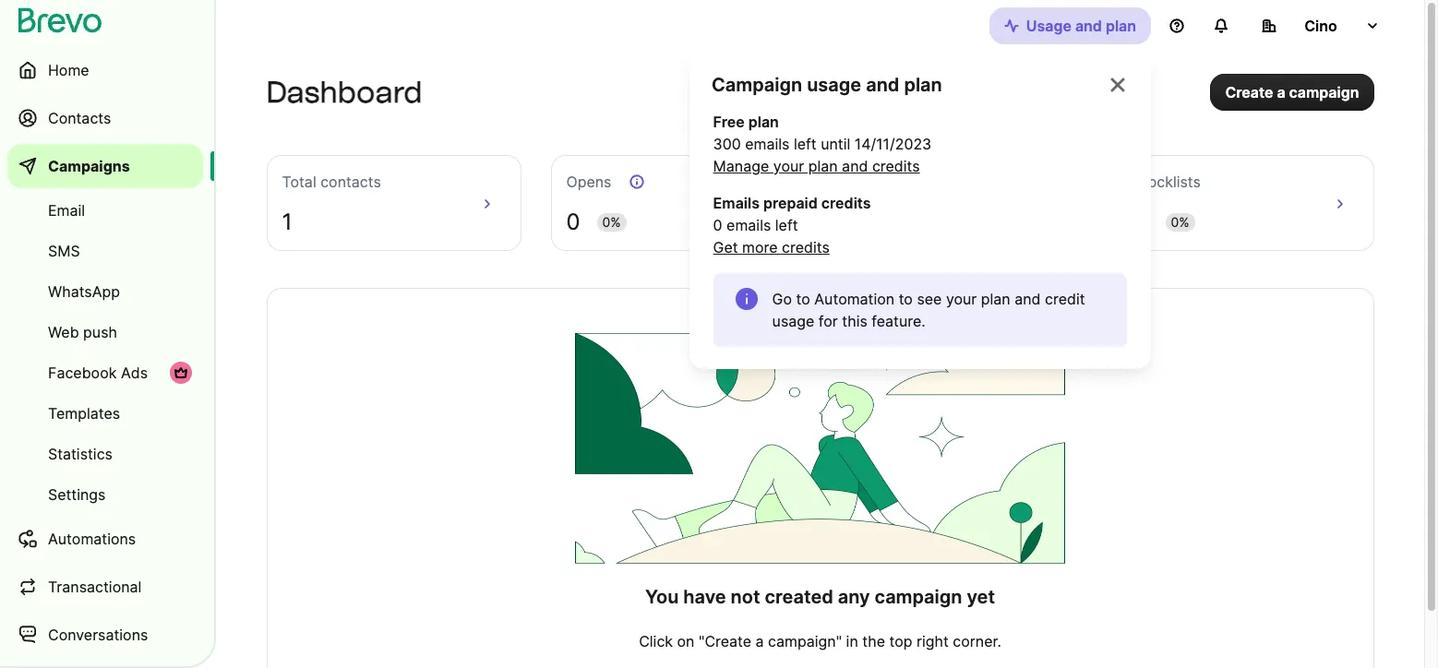 Task type: describe. For each thing, give the bounding box(es) containing it.
usage inside go to automation to see your plan and credit usage for this feature.
[[773, 312, 815, 331]]

plan up the 14/11/2023
[[905, 74, 943, 96]]

2 horizontal spatial 0
[[851, 209, 865, 236]]

and inside go to automation to see your plan and credit usage for this feature.
[[1015, 290, 1041, 308]]

manage
[[714, 157, 770, 175]]

sms
[[48, 242, 80, 260]]

1 vertical spatial credits
[[822, 194, 871, 212]]

statistics
[[48, 445, 113, 464]]

campaign usage and plan dialog
[[690, 52, 1152, 369]]

create a campaign
[[1226, 83, 1360, 102]]

conversations link
[[7, 613, 203, 658]]

the
[[863, 633, 886, 651]]

corner.
[[953, 633, 1002, 651]]

feature.
[[872, 312, 926, 331]]

plan inside go to automation to see your plan and credit usage for this feature.
[[982, 290, 1011, 308]]

clicks
[[851, 173, 893, 191]]

"create
[[699, 633, 752, 651]]

settings
[[48, 486, 106, 504]]

total contacts
[[282, 173, 381, 191]]

until
[[821, 135, 851, 153]]

get
[[714, 238, 739, 257]]

transactional
[[48, 578, 142, 597]]

0% for blocklists
[[1172, 214, 1190, 230]]

campaigns
[[48, 157, 130, 175]]

emails inside emails prepaid credits 0 emails left get more credits
[[727, 216, 771, 235]]

campaigns link
[[7, 144, 203, 188]]

go to automation to see your plan and credit usage for this feature. alert
[[714, 273, 1128, 347]]

have
[[684, 586, 727, 609]]

0 vertical spatial usage
[[807, 74, 862, 96]]

1
[[282, 209, 292, 236]]

0% for 0
[[603, 214, 621, 230]]

facebook ads
[[48, 364, 148, 382]]

your inside free plan 300 emails left until 14/11/2023 manage your plan and credits
[[774, 157, 805, 175]]

opens
[[567, 173, 612, 191]]

manage your plan and credits link
[[714, 155, 920, 177]]

your inside go to automation to see your plan and credit usage for this feature.
[[947, 290, 977, 308]]

contacts
[[321, 173, 381, 191]]

usage and plan
[[1027, 17, 1137, 35]]

more
[[743, 238, 778, 257]]

campaign
[[712, 74, 803, 96]]

top
[[890, 633, 913, 651]]

home
[[48, 61, 89, 79]]

whatsapp
[[48, 283, 120, 301]]

created
[[765, 586, 834, 609]]

templates
[[48, 405, 120, 423]]

yet
[[967, 586, 996, 609]]

create a campaign button
[[1211, 74, 1375, 111]]

2 vertical spatial credits
[[782, 238, 830, 257]]

credit
[[1046, 290, 1086, 308]]

dashboard
[[266, 75, 422, 110]]

ads
[[121, 364, 148, 382]]

contacts link
[[7, 96, 203, 140]]

automations
[[48, 530, 136, 549]]

automations link
[[7, 517, 203, 562]]

push
[[83, 323, 117, 342]]

go to automation to see your plan and credit usage for this feature.
[[773, 290, 1086, 331]]



Task type: locate. For each thing, give the bounding box(es) containing it.
free
[[714, 113, 745, 131]]

0% down opens
[[603, 214, 621, 230]]

see
[[917, 290, 942, 308]]

email link
[[7, 192, 203, 229]]

plan right free
[[749, 113, 779, 131]]

settings link
[[7, 477, 203, 514]]

to
[[797, 290, 811, 308], [899, 290, 913, 308]]

and inside button
[[1076, 17, 1103, 35]]

right
[[917, 633, 949, 651]]

plan right usage
[[1106, 17, 1137, 35]]

0 down clicks
[[851, 209, 865, 236]]

facebook ads link
[[7, 355, 203, 392]]

plan down the until on the top right of page
[[809, 157, 838, 175]]

emails
[[746, 135, 790, 153], [727, 216, 771, 235]]

left up the "manage your plan and credits" link
[[794, 135, 817, 153]]

1 horizontal spatial to
[[899, 290, 913, 308]]

left
[[794, 135, 817, 153], [776, 216, 798, 235]]

and
[[1076, 17, 1103, 35], [866, 74, 900, 96], [842, 157, 869, 175], [1015, 290, 1041, 308]]

0 horizontal spatial to
[[797, 290, 811, 308]]

left___rvooi image
[[174, 366, 188, 381]]

any
[[838, 586, 871, 609]]

and down the until on the top right of page
[[842, 157, 869, 175]]

0 inside emails prepaid credits 0 emails left get more credits
[[714, 216, 723, 235]]

conversations
[[48, 626, 148, 645]]

0%
[[603, 214, 621, 230], [1172, 214, 1190, 230]]

emails
[[714, 194, 760, 212]]

usage and plan button
[[990, 7, 1152, 44]]

0 up 'get'
[[714, 216, 723, 235]]

2 to from the left
[[899, 290, 913, 308]]

1 horizontal spatial 0
[[714, 216, 723, 235]]

usage
[[1027, 17, 1072, 35]]

credits right more
[[782, 238, 830, 257]]

left inside free plan 300 emails left until 14/11/2023 manage your plan and credits
[[794, 135, 817, 153]]

1 vertical spatial left
[[776, 216, 798, 235]]

total
[[282, 173, 316, 191]]

usage down go
[[773, 312, 815, 331]]

templates link
[[7, 395, 203, 432]]

credits
[[873, 157, 920, 175], [822, 194, 871, 212], [782, 238, 830, 257]]

click
[[639, 633, 673, 651]]

web push
[[48, 323, 117, 342]]

get more credits link
[[714, 236, 830, 259]]

1 horizontal spatial 0%
[[1172, 214, 1190, 230]]

0 horizontal spatial your
[[774, 157, 805, 175]]

0 vertical spatial your
[[774, 157, 805, 175]]

usage up the until on the top right of page
[[807, 74, 862, 96]]

and left credit
[[1015, 290, 1041, 308]]

1 vertical spatial campaign
[[875, 586, 963, 609]]

left down 'prepaid' on the right of page
[[776, 216, 798, 235]]

a inside create a campaign button
[[1278, 83, 1286, 102]]

your
[[774, 157, 805, 175], [947, 290, 977, 308]]

email
[[48, 201, 85, 220]]

you have not created any campaign yet
[[646, 586, 996, 609]]

emails prepaid credits 0 emails left get more credits
[[714, 194, 871, 257]]

your right see on the right top
[[947, 290, 977, 308]]

contacts
[[48, 109, 111, 127]]

this
[[843, 312, 868, 331]]

campaign down cino
[[1290, 83, 1360, 102]]

plan inside button
[[1106, 17, 1137, 35]]

0 horizontal spatial 0
[[567, 209, 580, 236]]

plan right see on the right top
[[982, 290, 1011, 308]]

go
[[773, 290, 792, 308]]

for
[[819, 312, 838, 331]]

campaign"
[[769, 633, 842, 651]]

campaign
[[1290, 83, 1360, 102], [875, 586, 963, 609]]

1 vertical spatial your
[[947, 290, 977, 308]]

0 vertical spatial a
[[1278, 83, 1286, 102]]

to right go
[[797, 290, 811, 308]]

to up the 'feature.'
[[899, 290, 913, 308]]

0 horizontal spatial campaign
[[875, 586, 963, 609]]

1 horizontal spatial your
[[947, 290, 977, 308]]

and right usage
[[1076, 17, 1103, 35]]

emails inside free plan 300 emails left until 14/11/2023 manage your plan and credits
[[746, 135, 790, 153]]

facebook
[[48, 364, 117, 382]]

automation
[[815, 290, 895, 308]]

click on "create a campaign" in the top right corner.
[[639, 633, 1002, 651]]

1 to from the left
[[797, 290, 811, 308]]

credits down clicks
[[822, 194, 871, 212]]

1 vertical spatial emails
[[727, 216, 771, 235]]

blocklists
[[1136, 173, 1201, 191]]

0 horizontal spatial 0%
[[603, 214, 621, 230]]

transactional link
[[7, 565, 203, 610]]

your up 'prepaid' on the right of page
[[774, 157, 805, 175]]

emails up manage at top
[[746, 135, 790, 153]]

on
[[677, 633, 695, 651]]

left inside emails prepaid credits 0 emails left get more credits
[[776, 216, 798, 235]]

sms link
[[7, 233, 203, 270]]

300
[[714, 135, 741, 153]]

2 0% from the left
[[1172, 214, 1190, 230]]

0
[[567, 209, 580, 236], [851, 209, 865, 236], [714, 216, 723, 235]]

0 horizontal spatial a
[[756, 633, 764, 651]]

1 horizontal spatial campaign
[[1290, 83, 1360, 102]]

you
[[646, 586, 679, 609]]

and up the 14/11/2023
[[866, 74, 900, 96]]

whatsapp link
[[7, 273, 203, 310]]

cino
[[1305, 17, 1338, 35]]

create
[[1226, 83, 1274, 102]]

0 vertical spatial emails
[[746, 135, 790, 153]]

0 vertical spatial left
[[794, 135, 817, 153]]

free plan 300 emails left until 14/11/2023 manage your plan and credits
[[714, 113, 932, 175]]

0 down opens
[[567, 209, 580, 236]]

0 vertical spatial credits
[[873, 157, 920, 175]]

emails up more
[[727, 216, 771, 235]]

credits down the 14/11/2023
[[873, 157, 920, 175]]

campaign usage and plan
[[712, 74, 943, 96]]

1 0% from the left
[[603, 214, 621, 230]]

a right create
[[1278, 83, 1286, 102]]

and inside free plan 300 emails left until 14/11/2023 manage your plan and credits
[[842, 157, 869, 175]]

campaign inside button
[[1290, 83, 1360, 102]]

campaign up "right"
[[875, 586, 963, 609]]

0 vertical spatial campaign
[[1290, 83, 1360, 102]]

not
[[731, 586, 761, 609]]

usage
[[807, 74, 862, 96], [773, 312, 815, 331]]

in
[[847, 633, 859, 651]]

1 vertical spatial usage
[[773, 312, 815, 331]]

0% down blocklists
[[1172, 214, 1190, 230]]

14/11/2023
[[855, 135, 932, 153]]

1 vertical spatial a
[[756, 633, 764, 651]]

web
[[48, 323, 79, 342]]

a right "create
[[756, 633, 764, 651]]

a
[[1278, 83, 1286, 102], [756, 633, 764, 651]]

home link
[[7, 48, 203, 92]]

web push link
[[7, 314, 203, 351]]

plan
[[1106, 17, 1137, 35], [905, 74, 943, 96], [749, 113, 779, 131], [809, 157, 838, 175], [982, 290, 1011, 308]]

1 horizontal spatial a
[[1278, 83, 1286, 102]]

statistics link
[[7, 436, 203, 473]]

credits inside free plan 300 emails left until 14/11/2023 manage your plan and credits
[[873, 157, 920, 175]]

prepaid
[[764, 194, 818, 212]]

cino button
[[1248, 7, 1396, 44]]



Task type: vqa. For each thing, say whether or not it's contained in the screenshot.
revenue to the right
no



